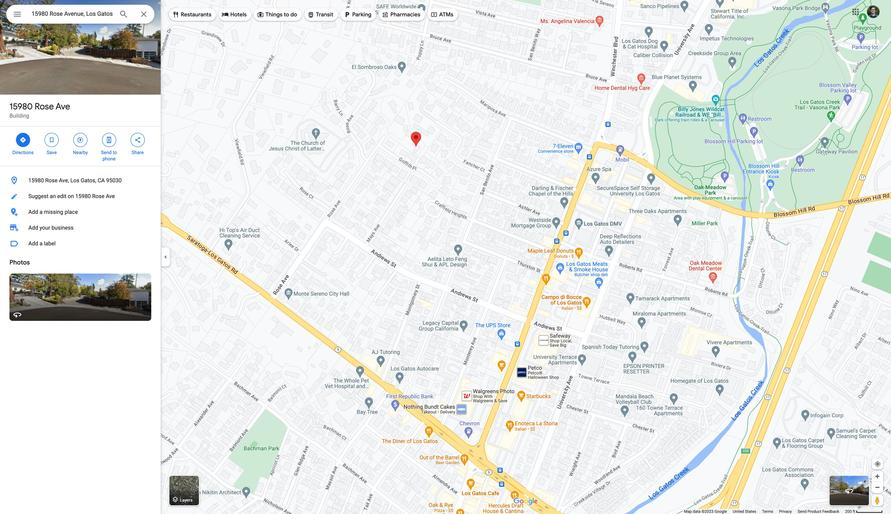 Task type: vqa. For each thing, say whether or not it's contained in the screenshot.


Task type: describe. For each thing, give the bounding box(es) containing it.
to inside the  things to do
[[284, 11, 289, 18]]

a for missing
[[40, 209, 43, 215]]

parking
[[353, 11, 372, 18]]

save
[[47, 150, 57, 155]]

add a missing place
[[28, 209, 78, 215]]

privacy
[[780, 509, 793, 514]]

200
[[846, 509, 853, 514]]

suggest an edit on 15980 rose ave button
[[0, 188, 161, 204]]


[[382, 10, 389, 19]]

share
[[132, 150, 144, 155]]

 things to do
[[257, 10, 297, 19]]

rose for ave
[[35, 101, 54, 112]]

 transit
[[308, 10, 334, 19]]

send for send to phone
[[101, 150, 112, 155]]

15980 for ave
[[9, 101, 33, 112]]

15980 rose ave building
[[9, 101, 70, 119]]

data
[[693, 509, 701, 514]]

pharmacies
[[391, 11, 421, 18]]

add for add a missing place
[[28, 209, 38, 215]]

to inside send to phone
[[113, 150, 117, 155]]

place
[[65, 209, 78, 215]]


[[172, 10, 179, 19]]


[[222, 10, 229, 19]]

add your business link
[[0, 220, 161, 236]]

 hotels
[[222, 10, 247, 19]]

15980 rose ave, los gatos, ca 95030
[[28, 177, 122, 184]]

add for add your business
[[28, 225, 38, 231]]

united states button
[[734, 509, 757, 514]]

map
[[685, 509, 693, 514]]

collapse side panel image
[[161, 253, 170, 261]]

 parking
[[344, 10, 372, 19]]

building
[[9, 113, 29, 119]]

google
[[715, 509, 728, 514]]

15980 inside 'button'
[[75, 193, 91, 200]]

none field inside 15980 rose avenue, los gatos, ca field
[[32, 9, 113, 19]]

15980 Rose Avenue, Los Gatos, CA field
[[6, 5, 155, 24]]


[[134, 136, 141, 144]]

transit
[[316, 11, 334, 18]]

restaurants
[[181, 11, 212, 18]]

send to phone
[[101, 150, 117, 162]]


[[257, 10, 264, 19]]

send for send product feedback
[[799, 509, 807, 514]]

200 ft
[[846, 509, 856, 514]]


[[48, 136, 55, 144]]

add for add a label
[[28, 240, 38, 247]]

feedback
[[823, 509, 840, 514]]

an
[[50, 193, 56, 200]]

suggest
[[28, 193, 48, 200]]

©2023
[[702, 509, 714, 514]]

add a label button
[[0, 236, 161, 252]]

a for label
[[40, 240, 43, 247]]


[[19, 136, 27, 144]]

show your location image
[[875, 461, 882, 468]]

terms
[[763, 509, 774, 514]]


[[308, 10, 315, 19]]

 pharmacies
[[382, 10, 421, 19]]

15980 rose ave, los gatos, ca 95030 button
[[0, 173, 161, 188]]

footer inside google maps element
[[685, 509, 846, 514]]

united
[[734, 509, 745, 514]]

gatos,
[[81, 177, 96, 184]]



Task type: locate. For each thing, give the bounding box(es) containing it.
rose
[[35, 101, 54, 112], [45, 177, 58, 184], [92, 193, 105, 200]]

0 vertical spatial 15980
[[9, 101, 33, 112]]


[[344, 10, 351, 19]]

suggest an edit on 15980 rose ave
[[28, 193, 115, 200]]

terms button
[[763, 509, 774, 514]]

ave
[[56, 101, 70, 112], [106, 193, 115, 200]]

google account: teddy rothschild  
(teddy@adept.ai) image
[[868, 6, 881, 18]]

200 ft button
[[846, 509, 884, 514]]

ave,
[[59, 177, 69, 184]]

15980 up building
[[9, 101, 33, 112]]

0 vertical spatial to
[[284, 11, 289, 18]]

1 horizontal spatial send
[[799, 509, 807, 514]]

privacy button
[[780, 509, 793, 514]]

rose up 
[[35, 101, 54, 112]]

2 vertical spatial 15980
[[75, 193, 91, 200]]

 atms
[[431, 10, 454, 19]]

0 vertical spatial ave
[[56, 101, 70, 112]]

0 vertical spatial add
[[28, 209, 38, 215]]

send inside button
[[799, 509, 807, 514]]

send
[[101, 150, 112, 155], [799, 509, 807, 514]]

add
[[28, 209, 38, 215], [28, 225, 38, 231], [28, 240, 38, 247]]

photos
[[9, 258, 30, 267]]

1 horizontal spatial to
[[284, 11, 289, 18]]

show street view coverage image
[[873, 494, 884, 506]]

None field
[[32, 9, 113, 19]]

your
[[40, 225, 50, 231]]

footer
[[685, 509, 846, 514]]

 restaurants
[[172, 10, 212, 19]]

to
[[284, 11, 289, 18], [113, 150, 117, 155]]

15980
[[9, 101, 33, 112], [28, 177, 44, 184], [75, 193, 91, 200]]

3 add from the top
[[28, 240, 38, 247]]

hotels
[[231, 11, 247, 18]]

layers
[[180, 498, 193, 503]]

zoom in image
[[875, 474, 881, 479]]

footer containing map data ©2023 google
[[685, 509, 846, 514]]

0 horizontal spatial ave
[[56, 101, 70, 112]]

0 vertical spatial a
[[40, 209, 43, 215]]

send product feedback button
[[799, 509, 840, 514]]

95030
[[106, 177, 122, 184]]

states
[[746, 509, 757, 514]]

add inside button
[[28, 240, 38, 247]]

a inside button
[[40, 209, 43, 215]]

a inside button
[[40, 240, 43, 247]]

2 a from the top
[[40, 240, 43, 247]]

add a missing place button
[[0, 204, 161, 220]]

do
[[291, 11, 297, 18]]

1 horizontal spatial ave
[[106, 193, 115, 200]]

0 vertical spatial rose
[[35, 101, 54, 112]]


[[13, 8, 22, 20]]

phone
[[103, 156, 116, 162]]

add left your
[[28, 225, 38, 231]]

0 horizontal spatial to
[[113, 150, 117, 155]]

to left the do on the top of the page
[[284, 11, 289, 18]]

15980 inside 15980 rose ave building
[[9, 101, 33, 112]]

1 vertical spatial send
[[799, 509, 807, 514]]

rose inside 15980 rose ave building
[[35, 101, 54, 112]]

15980 inside button
[[28, 177, 44, 184]]

map data ©2023 google
[[685, 509, 728, 514]]

1 add from the top
[[28, 209, 38, 215]]

add down the suggest
[[28, 209, 38, 215]]

15980 rose ave main content
[[0, 0, 161, 514]]

rose inside button
[[45, 177, 58, 184]]

business
[[52, 225, 74, 231]]

1 vertical spatial to
[[113, 150, 117, 155]]

ave inside 'button'
[[106, 193, 115, 200]]

ca
[[98, 177, 105, 184]]

rose inside 'button'
[[92, 193, 105, 200]]

street view image
[[845, 486, 855, 496]]

15980 for ave,
[[28, 177, 44, 184]]

directions
[[12, 150, 34, 155]]

on
[[68, 193, 74, 200]]

0 vertical spatial send
[[101, 150, 112, 155]]

atms
[[440, 11, 454, 18]]

to up phone
[[113, 150, 117, 155]]


[[77, 136, 84, 144]]

zoom out image
[[875, 485, 881, 491]]

nearby
[[73, 150, 88, 155]]

united states
[[734, 509, 757, 514]]

a
[[40, 209, 43, 215], [40, 240, 43, 247]]

add your business
[[28, 225, 74, 231]]

 search field
[[6, 5, 155, 25]]

add inside button
[[28, 209, 38, 215]]

 button
[[6, 5, 28, 25]]

1 vertical spatial rose
[[45, 177, 58, 184]]

rose for ave,
[[45, 177, 58, 184]]

a left missing on the left
[[40, 209, 43, 215]]

rose down ca
[[92, 193, 105, 200]]

1 a from the top
[[40, 209, 43, 215]]

15980 right the on
[[75, 193, 91, 200]]

missing
[[44, 209, 63, 215]]

actions for 15980 rose ave region
[[0, 127, 161, 166]]

product
[[808, 509, 822, 514]]

2 vertical spatial rose
[[92, 193, 105, 200]]

rose left ave,
[[45, 177, 58, 184]]


[[431, 10, 438, 19]]

0 horizontal spatial send
[[101, 150, 112, 155]]

a left label
[[40, 240, 43, 247]]

2 vertical spatial add
[[28, 240, 38, 247]]


[[106, 136, 113, 144]]

1 vertical spatial 15980
[[28, 177, 44, 184]]

label
[[44, 240, 56, 247]]

1 vertical spatial add
[[28, 225, 38, 231]]

google maps element
[[0, 0, 892, 514]]

ft
[[854, 509, 856, 514]]

edit
[[57, 193, 66, 200]]

1 vertical spatial ave
[[106, 193, 115, 200]]

send left "product" at the bottom right of the page
[[799, 509, 807, 514]]

15980 up the suggest
[[28, 177, 44, 184]]

1 vertical spatial a
[[40, 240, 43, 247]]

send product feedback
[[799, 509, 840, 514]]

things
[[266, 11, 283, 18]]

send up phone
[[101, 150, 112, 155]]

2 add from the top
[[28, 225, 38, 231]]

add a label
[[28, 240, 56, 247]]

ave inside 15980 rose ave building
[[56, 101, 70, 112]]

los
[[70, 177, 79, 184]]

add left label
[[28, 240, 38, 247]]

send inside send to phone
[[101, 150, 112, 155]]



